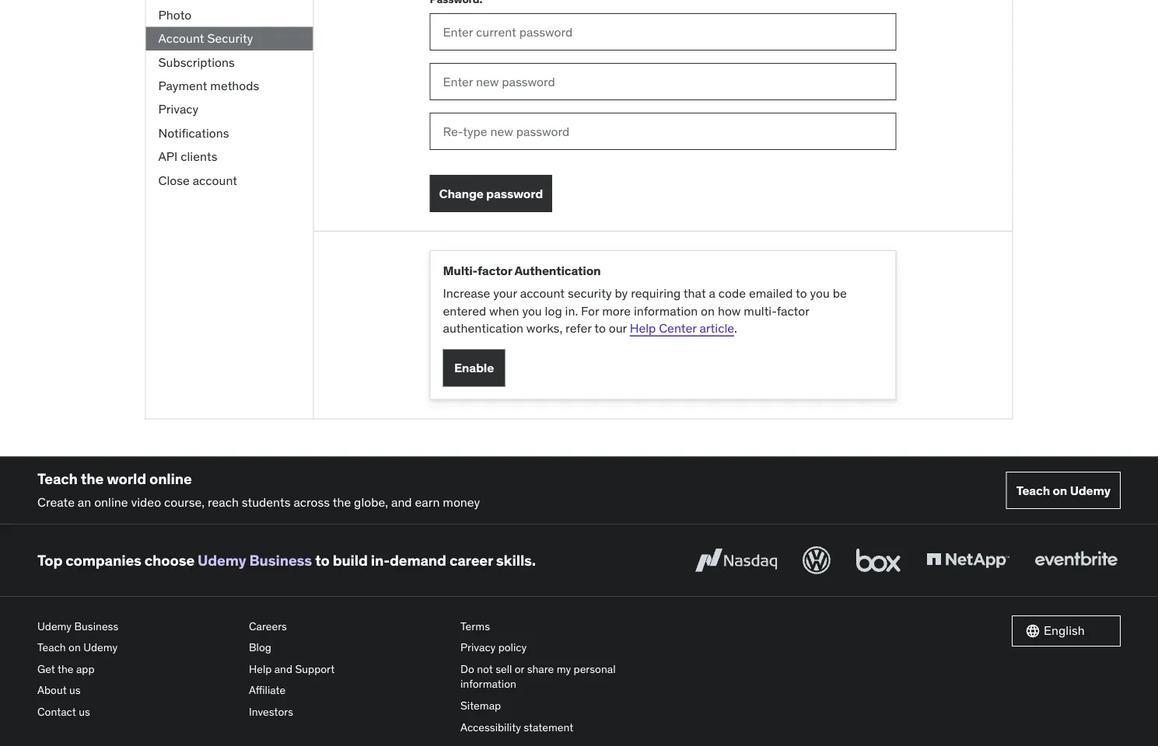 Task type: locate. For each thing, give the bounding box(es) containing it.
you up works,
[[522, 303, 542, 319]]

english button
[[1012, 616, 1121, 647]]

0 vertical spatial help
[[630, 321, 656, 337]]

us right about
[[69, 684, 81, 698]]

0 horizontal spatial account
[[193, 173, 237, 188]]

0 horizontal spatial teach on udemy link
[[37, 638, 236, 659]]

0 vertical spatial account
[[193, 173, 237, 188]]

on down a
[[701, 303, 715, 319]]

factor
[[478, 263, 512, 279], [777, 303, 809, 319]]

the inside udemy business teach on udemy get the app about us contact us
[[58, 663, 74, 677]]

to left our
[[595, 321, 606, 337]]

world
[[107, 470, 146, 489]]

you
[[810, 286, 830, 302], [522, 303, 542, 319]]

the
[[81, 470, 104, 489], [333, 495, 351, 511], [58, 663, 74, 677]]

0 vertical spatial the
[[81, 470, 104, 489]]

1 vertical spatial privacy
[[461, 641, 496, 655]]

1 vertical spatial to
[[595, 321, 606, 337]]

teach on udemy link up eventbrite image
[[1006, 473, 1121, 510]]

my
[[557, 663, 571, 677]]

privacy down payment
[[158, 102, 199, 118]]

1 vertical spatial help
[[249, 663, 272, 677]]

support
[[295, 663, 335, 677]]

clients
[[181, 149, 217, 165]]

on inside udemy business teach on udemy get the app about us contact us
[[69, 641, 81, 655]]

0 horizontal spatial the
[[58, 663, 74, 677]]

teach on udemy link up about us link
[[37, 638, 236, 659]]

1 horizontal spatial account
[[520, 286, 565, 302]]

information down the requiring at the right
[[634, 303, 698, 319]]

account down api clients link
[[193, 173, 237, 188]]

0 horizontal spatial you
[[522, 303, 542, 319]]

to right 'emailed'
[[796, 286, 807, 302]]

affiliate link
[[249, 681, 448, 702]]

information inside terms privacy policy do not sell or share my personal information sitemap accessibility statement
[[461, 678, 516, 692]]

information down not
[[461, 678, 516, 692]]

1 horizontal spatial help
[[630, 321, 656, 337]]

affiliate
[[249, 684, 286, 698]]

refer
[[566, 321, 592, 337]]

help down blog
[[249, 663, 272, 677]]

to
[[796, 286, 807, 302], [595, 321, 606, 337], [315, 551, 330, 570]]

0 horizontal spatial information
[[461, 678, 516, 692]]

teach inside teach on udemy link
[[1016, 483, 1050, 499]]

teach inside udemy business teach on udemy get the app about us contact us
[[37, 641, 66, 655]]

sitemap
[[461, 699, 501, 713]]

0 vertical spatial and
[[391, 495, 412, 511]]

account up log
[[520, 286, 565, 302]]

help inside careers blog help and support affiliate investors
[[249, 663, 272, 677]]

1 horizontal spatial teach on udemy link
[[1006, 473, 1121, 510]]

online
[[149, 470, 192, 489], [94, 495, 128, 511]]

information
[[634, 303, 698, 319], [461, 678, 516, 692]]

careers blog help and support affiliate investors
[[249, 620, 335, 720]]

0 horizontal spatial privacy
[[158, 102, 199, 118]]

emailed
[[749, 286, 793, 302]]

on up app
[[69, 641, 81, 655]]

1 horizontal spatial online
[[149, 470, 192, 489]]

2 vertical spatial on
[[69, 641, 81, 655]]

on inside increase your account security by requiring that a code emailed to you be entered when you log in. for more information on how multi-factor authentication works, refer to our
[[701, 303, 715, 319]]

teach inside teach the world online create an online video course, reach students across the globe, and earn money
[[37, 470, 78, 489]]

on up eventbrite image
[[1053, 483, 1067, 499]]

volkswagen image
[[800, 544, 834, 578]]

the up an
[[81, 470, 104, 489]]

0 vertical spatial on
[[701, 303, 715, 319]]

1 horizontal spatial information
[[634, 303, 698, 319]]

close account link
[[146, 169, 313, 193]]

udemy up eventbrite image
[[1070, 483, 1111, 499]]

career
[[450, 551, 493, 570]]

0 horizontal spatial factor
[[478, 263, 512, 279]]

and left the earn
[[391, 495, 412, 511]]

course,
[[164, 495, 205, 511]]

nasdaq image
[[692, 544, 781, 578]]

privacy
[[158, 102, 199, 118], [461, 641, 496, 655]]

help and support link
[[249, 659, 448, 681]]

more
[[602, 303, 631, 319]]

0 horizontal spatial to
[[315, 551, 330, 570]]

1 vertical spatial teach on udemy link
[[37, 638, 236, 659]]

teach on udemy
[[1016, 483, 1111, 499]]

password
[[486, 186, 543, 202]]

1 vertical spatial account
[[520, 286, 565, 302]]

1 vertical spatial you
[[522, 303, 542, 319]]

notifications link
[[146, 122, 313, 145]]

Password: password field
[[430, 14, 897, 51]]

1 vertical spatial information
[[461, 678, 516, 692]]

0 horizontal spatial on
[[69, 641, 81, 655]]

you left the be
[[810, 286, 830, 302]]

udemy business link up get the app link
[[37, 616, 236, 638]]

.
[[734, 321, 737, 337]]

policy
[[498, 641, 527, 655]]

1 vertical spatial on
[[1053, 483, 1067, 499]]

factor up your
[[478, 263, 512, 279]]

security
[[207, 31, 253, 47]]

0 vertical spatial to
[[796, 286, 807, 302]]

account security link
[[146, 27, 313, 51]]

factor inside increase your account security by requiring that a code emailed to you be entered when you log in. for more information on how multi-factor authentication works, refer to our
[[777, 303, 809, 319]]

business down students
[[249, 551, 312, 570]]

0 horizontal spatial and
[[274, 663, 293, 677]]

udemy
[[1070, 483, 1111, 499], [198, 551, 246, 570], [37, 620, 72, 634], [83, 641, 118, 655]]

0 horizontal spatial online
[[94, 495, 128, 511]]

change password
[[439, 186, 543, 202]]

privacy inside photo account security subscriptions payment methods privacy notifications api clients close account
[[158, 102, 199, 118]]

change password button
[[430, 176, 552, 213]]

teach on udemy link
[[1006, 473, 1121, 510], [37, 638, 236, 659]]

2 horizontal spatial the
[[333, 495, 351, 511]]

privacy inside terms privacy policy do not sell or share my personal information sitemap accessibility statement
[[461, 641, 496, 655]]

help
[[630, 321, 656, 337], [249, 663, 272, 677]]

increase
[[443, 286, 490, 302]]

online right an
[[94, 495, 128, 511]]

careers link
[[249, 616, 448, 638]]

1 horizontal spatial privacy
[[461, 641, 496, 655]]

authentication
[[515, 263, 601, 279]]

help right our
[[630, 321, 656, 337]]

companies
[[66, 551, 141, 570]]

article
[[700, 321, 734, 337]]

photo account security subscriptions payment methods privacy notifications api clients close account
[[158, 7, 259, 188]]

account inside photo account security subscriptions payment methods privacy notifications api clients close account
[[193, 173, 237, 188]]

0 vertical spatial you
[[810, 286, 830, 302]]

account
[[193, 173, 237, 188], [520, 286, 565, 302]]

the left globe,
[[333, 495, 351, 511]]

change
[[439, 186, 484, 202]]

privacy down terms
[[461, 641, 496, 655]]

api clients link
[[146, 145, 313, 169]]

1 horizontal spatial on
[[701, 303, 715, 319]]

0 vertical spatial information
[[634, 303, 698, 319]]

us right contact
[[79, 706, 90, 720]]

us
[[69, 684, 81, 698], [79, 706, 90, 720]]

0 vertical spatial privacy
[[158, 102, 199, 118]]

1 horizontal spatial to
[[595, 321, 606, 337]]

1 vertical spatial business
[[74, 620, 118, 634]]

statement
[[524, 721, 574, 735]]

teach the world online create an online video course, reach students across the globe, and earn money
[[37, 470, 480, 511]]

1 horizontal spatial you
[[810, 286, 830, 302]]

small image
[[1025, 624, 1041, 640]]

business up app
[[74, 620, 118, 634]]

and up affiliate
[[274, 663, 293, 677]]

help center article .
[[630, 321, 737, 337]]

teach
[[37, 470, 78, 489], [1016, 483, 1050, 499], [37, 641, 66, 655]]

api
[[158, 149, 178, 165]]

1 horizontal spatial business
[[249, 551, 312, 570]]

0 horizontal spatial help
[[249, 663, 272, 677]]

choose
[[145, 551, 195, 570]]

investors link
[[249, 702, 448, 724]]

netapp image
[[923, 544, 1013, 578]]

1 vertical spatial online
[[94, 495, 128, 511]]

do
[[461, 663, 474, 677]]

blog link
[[249, 638, 448, 659]]

1 vertical spatial and
[[274, 663, 293, 677]]

1 vertical spatial factor
[[777, 303, 809, 319]]

enable
[[454, 361, 494, 376]]

0 horizontal spatial business
[[74, 620, 118, 634]]

online up the course,
[[149, 470, 192, 489]]

1 horizontal spatial and
[[391, 495, 412, 511]]

udemy business link down students
[[198, 551, 312, 570]]

to left build
[[315, 551, 330, 570]]

factor down 'emailed'
[[777, 303, 809, 319]]

and inside teach the world online create an online video course, reach students across the globe, and earn money
[[391, 495, 412, 511]]

udemy business link
[[198, 551, 312, 570], [37, 616, 236, 638]]

multi-
[[744, 303, 777, 319]]

the right get
[[58, 663, 74, 677]]

1 vertical spatial the
[[333, 495, 351, 511]]

2 vertical spatial the
[[58, 663, 74, 677]]

1 horizontal spatial factor
[[777, 303, 809, 319]]

investors
[[249, 706, 293, 720]]



Task type: vqa. For each thing, say whether or not it's contained in the screenshot.
medium image
no



Task type: describe. For each thing, give the bounding box(es) containing it.
udemy right choose
[[198, 551, 246, 570]]

not
[[477, 663, 493, 677]]

methods
[[210, 78, 259, 94]]

udemy up app
[[83, 641, 118, 655]]

app
[[76, 663, 95, 677]]

information inside increase your account security by requiring that a code emailed to you be entered when you log in. for more information on how multi-factor authentication works, refer to our
[[634, 303, 698, 319]]

0 vertical spatial factor
[[478, 263, 512, 279]]

subscriptions
[[158, 54, 235, 70]]

accessibility statement link
[[461, 717, 660, 739]]

create
[[37, 495, 75, 511]]

2 vertical spatial to
[[315, 551, 330, 570]]

increase your account security by requiring that a code emailed to you be entered when you log in. for more information on how multi-factor authentication works, refer to our
[[443, 286, 847, 337]]

an
[[78, 495, 91, 511]]

1 vertical spatial udemy business link
[[37, 616, 236, 638]]

udemy up get
[[37, 620, 72, 634]]

top companies choose udemy business to build in-demand career skills.
[[37, 551, 536, 570]]

0 vertical spatial teach on udemy link
[[1006, 473, 1121, 510]]

terms link
[[461, 616, 660, 638]]

0 vertical spatial udemy business link
[[198, 551, 312, 570]]

notifications
[[158, 125, 229, 141]]

security
[[568, 286, 612, 302]]

box image
[[853, 544, 905, 578]]

get the app link
[[37, 659, 236, 681]]

demand
[[390, 551, 446, 570]]

money
[[443, 495, 480, 511]]

account inside increase your account security by requiring that a code emailed to you be entered when you log in. for more information on how multi-factor authentication works, refer to our
[[520, 286, 565, 302]]

works,
[[526, 321, 563, 337]]

your
[[493, 286, 517, 302]]

payment methods link
[[146, 74, 313, 98]]

english
[[1044, 624, 1085, 639]]

a
[[709, 286, 716, 302]]

personal
[[574, 663, 616, 677]]

eventbrite image
[[1031, 544, 1121, 578]]

payment
[[158, 78, 207, 94]]

terms
[[461, 620, 490, 634]]

about
[[37, 684, 67, 698]]

be
[[833, 286, 847, 302]]

that
[[684, 286, 706, 302]]

photo link
[[146, 3, 313, 27]]

center
[[659, 321, 697, 337]]

privacy link
[[146, 98, 313, 122]]

multi-
[[443, 263, 478, 279]]

in-
[[371, 551, 390, 570]]

when
[[489, 303, 519, 319]]

privacy policy link
[[461, 638, 660, 659]]

account
[[158, 31, 204, 47]]

business inside udemy business teach on udemy get the app about us contact us
[[74, 620, 118, 634]]

help center article link
[[630, 321, 734, 337]]

code
[[719, 286, 746, 302]]

students
[[242, 495, 291, 511]]

2 horizontal spatial on
[[1053, 483, 1067, 499]]

contact
[[37, 706, 76, 720]]

across
[[294, 495, 330, 511]]

close
[[158, 173, 190, 188]]

how
[[718, 303, 741, 319]]

contact us link
[[37, 702, 236, 724]]

earn
[[415, 495, 440, 511]]

build
[[333, 551, 368, 570]]

blog
[[249, 641, 271, 655]]

Enter new password password field
[[430, 64, 897, 101]]

our
[[609, 321, 627, 337]]

top
[[37, 551, 62, 570]]

about us link
[[37, 681, 236, 702]]

authentication
[[443, 321, 523, 337]]

0 vertical spatial business
[[249, 551, 312, 570]]

entered
[[443, 303, 486, 319]]

do not sell or share my personal information button
[[461, 659, 660, 696]]

1 horizontal spatial the
[[81, 470, 104, 489]]

get
[[37, 663, 55, 677]]

0 vertical spatial us
[[69, 684, 81, 698]]

in.
[[565, 303, 578, 319]]

and inside careers blog help and support affiliate investors
[[274, 663, 293, 677]]

or
[[515, 663, 525, 677]]

1 vertical spatial us
[[79, 706, 90, 720]]

share
[[527, 663, 554, 677]]

0 vertical spatial online
[[149, 470, 192, 489]]

video
[[131, 495, 161, 511]]

terms privacy policy do not sell or share my personal information sitemap accessibility statement
[[461, 620, 616, 735]]

teach for on
[[1016, 483, 1050, 499]]

Re-type new password password field
[[430, 113, 897, 151]]

teach for the
[[37, 470, 78, 489]]

for
[[581, 303, 599, 319]]

subscriptions link
[[146, 51, 313, 74]]

by
[[615, 286, 628, 302]]

reach
[[208, 495, 239, 511]]

globe,
[[354, 495, 388, 511]]

requiring
[[631, 286, 681, 302]]

photo
[[158, 7, 192, 23]]

sitemap link
[[461, 696, 660, 717]]

accessibility
[[461, 721, 521, 735]]

2 horizontal spatial to
[[796, 286, 807, 302]]

enable button
[[443, 350, 505, 387]]



